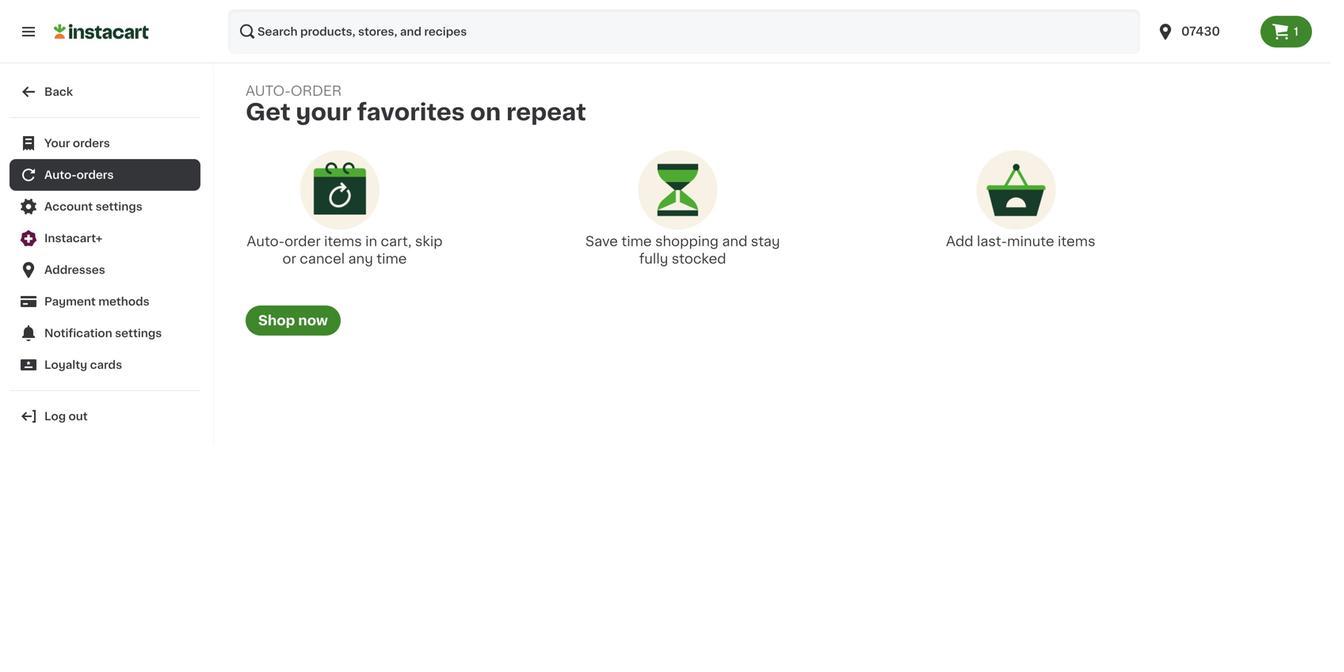 Task type: locate. For each thing, give the bounding box(es) containing it.
settings down auto-orders 'link'
[[96, 201, 142, 212]]

back link
[[10, 76, 201, 108]]

1 horizontal spatial items
[[1058, 235, 1096, 248]]

0 vertical spatial auto-
[[44, 170, 77, 181]]

Search field
[[228, 10, 1141, 54]]

1 horizontal spatial auto-
[[247, 235, 285, 248]]

cancel
[[300, 252, 345, 266]]

shopping
[[655, 235, 719, 248]]

auto-order logo image
[[300, 151, 380, 230]]

or
[[283, 252, 296, 266]]

cart,
[[381, 235, 412, 248]]

back
[[44, 86, 73, 97]]

auto- down your
[[44, 170, 77, 181]]

items up any
[[324, 235, 362, 248]]

payment methods
[[44, 296, 150, 308]]

0 vertical spatial orders
[[73, 138, 110, 149]]

time
[[622, 235, 652, 248], [377, 252, 407, 266]]

instacart+
[[44, 233, 103, 244]]

time down cart,
[[377, 252, 407, 266]]

save
[[586, 235, 618, 248]]

orders inside 'link'
[[77, 170, 114, 181]]

last-
[[977, 235, 1008, 248]]

1 vertical spatial orders
[[77, 170, 114, 181]]

0 horizontal spatial items
[[324, 235, 362, 248]]

auto- inside 'link'
[[44, 170, 77, 181]]

0 vertical spatial time
[[622, 235, 652, 248]]

notification
[[44, 328, 112, 339]]

auto-orders
[[44, 170, 114, 181]]

stocked
[[672, 252, 727, 266]]

notification settings
[[44, 328, 162, 339]]

auto- up or
[[247, 235, 285, 248]]

1 items from the left
[[324, 235, 362, 248]]

auto- inside auto-order items in cart, skip or cancel any time
[[247, 235, 285, 248]]

auto-
[[44, 170, 77, 181], [247, 235, 285, 248]]

repeat
[[507, 101, 586, 124]]

settings
[[96, 201, 142, 212], [115, 328, 162, 339]]

instacart logo image
[[54, 22, 149, 41]]

settings inside account settings link
[[96, 201, 142, 212]]

cards
[[90, 360, 122, 371]]

time inside save time shopping and stay fully stocked
[[622, 235, 652, 248]]

your orders link
[[10, 128, 201, 159]]

07430 button
[[1156, 10, 1252, 54]]

1 horizontal spatial time
[[622, 235, 652, 248]]

log
[[44, 411, 66, 422]]

orders up account settings
[[77, 170, 114, 181]]

on
[[470, 101, 501, 124]]

0 horizontal spatial auto-
[[44, 170, 77, 181]]

None search field
[[228, 10, 1141, 54]]

settings inside notification settings link
[[115, 328, 162, 339]]

0 horizontal spatial time
[[377, 252, 407, 266]]

shop now
[[258, 314, 328, 328]]

out
[[69, 411, 88, 422]]

items
[[324, 235, 362, 248], [1058, 235, 1096, 248]]

log out
[[44, 411, 88, 422]]

1 vertical spatial auto-
[[247, 235, 285, 248]]

loyalty
[[44, 360, 87, 371]]

fully
[[639, 252, 669, 266]]

add
[[946, 235, 974, 248]]

1 vertical spatial time
[[377, 252, 407, 266]]

save time shopping and stay fully stocked
[[586, 235, 780, 266]]

your
[[296, 101, 352, 124]]

bag logo image
[[977, 151, 1056, 230]]

get
[[246, 101, 291, 124]]

settings for notification settings
[[115, 328, 162, 339]]

log out link
[[10, 401, 201, 433]]

1 vertical spatial settings
[[115, 328, 162, 339]]

items right minute
[[1058, 235, 1096, 248]]

settings down methods
[[115, 328, 162, 339]]

instacart+ link
[[10, 223, 201, 254]]

account settings
[[44, 201, 142, 212]]

07430 button
[[1147, 10, 1261, 54]]

add last-minute items
[[946, 235, 1096, 248]]

0 vertical spatial settings
[[96, 201, 142, 212]]

orders up auto-orders
[[73, 138, 110, 149]]

account settings link
[[10, 191, 201, 223]]

time up fully
[[622, 235, 652, 248]]

orders
[[73, 138, 110, 149], [77, 170, 114, 181]]

auto-order get your favorites on repeat
[[246, 84, 586, 124]]

orders for auto-orders
[[77, 170, 114, 181]]



Task type: describe. For each thing, give the bounding box(es) containing it.
loyalty cards link
[[10, 350, 201, 381]]

settings for account settings
[[96, 201, 142, 212]]

07430
[[1182, 26, 1221, 37]]

minute
[[1008, 235, 1055, 248]]

auto- for orders
[[44, 170, 77, 181]]

notification settings link
[[10, 318, 201, 350]]

auto-
[[246, 84, 291, 98]]

payment methods link
[[10, 286, 201, 318]]

auto-orders link
[[10, 159, 201, 191]]

shop
[[258, 314, 295, 328]]

your orders
[[44, 138, 110, 149]]

1 button
[[1261, 16, 1313, 48]]

account
[[44, 201, 93, 212]]

loyalty cards
[[44, 360, 122, 371]]

favorites
[[357, 101, 465, 124]]

timer logo image
[[639, 151, 718, 230]]

skip
[[415, 235, 443, 248]]

addresses link
[[10, 254, 201, 286]]

your
[[44, 138, 70, 149]]

2 items from the left
[[1058, 235, 1096, 248]]

stay
[[751, 235, 780, 248]]

payment
[[44, 296, 96, 308]]

order
[[285, 235, 321, 248]]

items inside auto-order items in cart, skip or cancel any time
[[324, 235, 362, 248]]

any
[[348, 252, 373, 266]]

addresses
[[44, 265, 105, 276]]

shop now button
[[246, 306, 341, 336]]

methods
[[98, 296, 150, 308]]

1
[[1294, 26, 1299, 37]]

auto-order items in cart, skip or cancel any time
[[247, 235, 443, 266]]

time inside auto-order items in cart, skip or cancel any time
[[377, 252, 407, 266]]

and
[[722, 235, 748, 248]]

order
[[291, 84, 342, 98]]

in
[[365, 235, 377, 248]]

auto- for order
[[247, 235, 285, 248]]

orders for your orders
[[73, 138, 110, 149]]

now
[[298, 314, 328, 328]]



Task type: vqa. For each thing, say whether or not it's contained in the screenshot.
methods
yes



